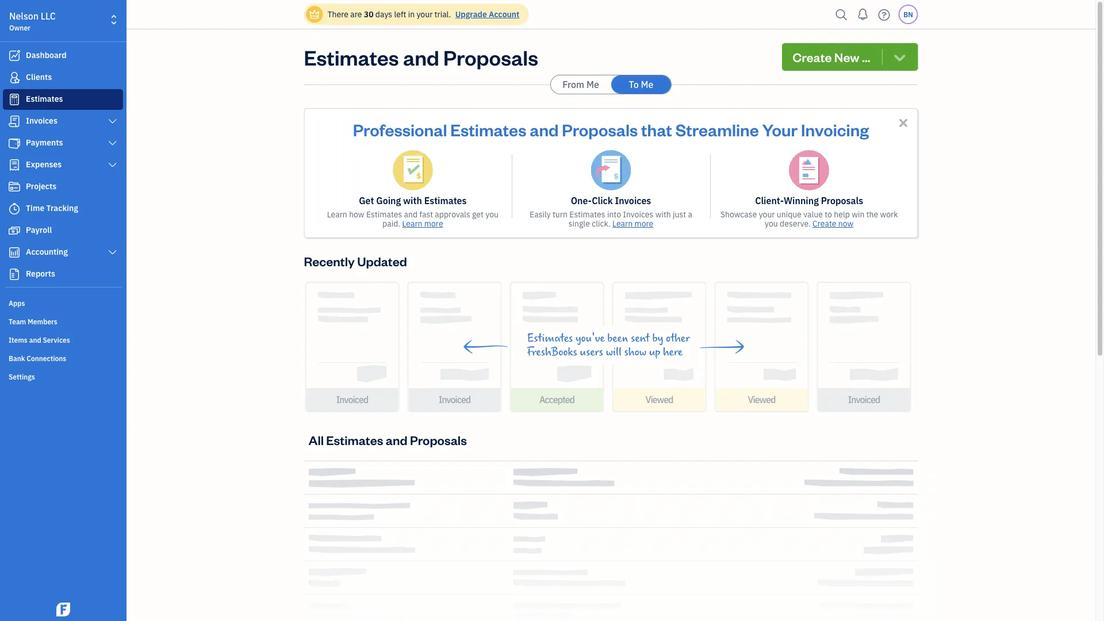 Task type: locate. For each thing, give the bounding box(es) containing it.
learn more for with
[[402, 218, 443, 229]]

invoiced
[[336, 394, 368, 406], [439, 394, 471, 406], [848, 394, 880, 406]]

viewed
[[646, 394, 673, 406], [748, 394, 776, 406]]

estimates inside estimates you've been sent by other freshbooks users will show up here
[[527, 332, 573, 344]]

1 me from the left
[[587, 79, 599, 91]]

1 invoiced from the left
[[336, 394, 368, 406]]

30
[[364, 9, 374, 20]]

me right from
[[587, 79, 599, 91]]

time tracking
[[26, 203, 78, 213]]

1 horizontal spatial more
[[635, 218, 653, 229]]

1 vertical spatial chevron large down image
[[107, 160, 118, 170]]

invoices inside main element
[[26, 115, 57, 126]]

1 horizontal spatial with
[[655, 209, 671, 220]]

learn for one-click invoices
[[613, 218, 633, 229]]

0 horizontal spatial you
[[486, 209, 499, 220]]

to me
[[629, 79, 654, 91]]

1 horizontal spatial invoiced
[[439, 394, 471, 406]]

learn more down get going with estimates
[[402, 218, 443, 229]]

1 learn more from the left
[[402, 218, 443, 229]]

1 horizontal spatial learn more
[[613, 218, 653, 229]]

to
[[629, 79, 639, 91]]

bank connections
[[9, 354, 66, 363]]

get going with estimates image
[[393, 150, 433, 190]]

chevron large down image
[[107, 139, 118, 148], [107, 160, 118, 170], [107, 248, 118, 257]]

with up the learn how estimates and fast approvals get you paid.
[[403, 195, 422, 207]]

get
[[359, 195, 374, 207]]

left
[[394, 9, 406, 20]]

from me
[[563, 79, 599, 91]]

client-winning proposals
[[755, 195, 863, 207]]

invoices right into
[[623, 209, 654, 220]]

learn
[[327, 209, 347, 220], [402, 218, 422, 229], [613, 218, 633, 229]]

how
[[349, 209, 364, 220]]

members
[[28, 317, 57, 326]]

learn more
[[402, 218, 443, 229], [613, 218, 653, 229]]

team
[[9, 317, 26, 326]]

1 vertical spatial create
[[813, 218, 836, 229]]

learn inside the learn how estimates and fast approvals get you paid.
[[327, 209, 347, 220]]

bn button
[[899, 5, 918, 24]]

learn right click.
[[613, 218, 633, 229]]

learn right paid.
[[402, 218, 422, 229]]

me for to me
[[641, 79, 654, 91]]

invoices up payments
[[26, 115, 57, 126]]

0 horizontal spatial learn
[[327, 209, 347, 220]]

payment image
[[7, 137, 21, 149]]

1 vertical spatial with
[[655, 209, 671, 220]]

more right into
[[635, 218, 653, 229]]

invoicing
[[801, 118, 869, 140]]

with left just
[[655, 209, 671, 220]]

freshbooks
[[527, 346, 577, 358]]

a
[[688, 209, 692, 220]]

estimates inside the learn how estimates and fast approvals get you paid.
[[366, 209, 402, 220]]

apps link
[[3, 294, 123, 311]]

2 horizontal spatial invoiced
[[848, 394, 880, 406]]

reports link
[[3, 264, 123, 285]]

0 horizontal spatial invoiced
[[336, 394, 368, 406]]

expenses
[[26, 159, 62, 170]]

invoices up into
[[615, 195, 651, 207]]

learn more down one-click invoices
[[613, 218, 653, 229]]

the
[[866, 209, 878, 220]]

recently
[[304, 253, 355, 269]]

proposals
[[443, 43, 538, 70], [562, 118, 638, 140], [821, 195, 863, 207], [410, 432, 467, 448]]

into
[[607, 209, 621, 220]]

in
[[408, 9, 415, 20]]

2 learn more from the left
[[613, 218, 653, 229]]

0 vertical spatial create
[[793, 49, 832, 65]]

chart image
[[7, 247, 21, 258]]

3 chevron large down image from the top
[[107, 248, 118, 257]]

that
[[641, 118, 672, 140]]

payroll link
[[3, 220, 123, 241]]

2 horizontal spatial learn
[[613, 218, 633, 229]]

invoices inside easily turn estimates into invoices with just a single click.
[[623, 209, 654, 220]]

0 vertical spatial your
[[417, 9, 433, 20]]

one-
[[571, 195, 592, 207]]

2 more from the left
[[635, 218, 653, 229]]

1 more from the left
[[424, 218, 443, 229]]

0 horizontal spatial learn more
[[402, 218, 443, 229]]

create for create now
[[813, 218, 836, 229]]

items
[[9, 335, 28, 344]]

close image
[[897, 116, 910, 129]]

1 vertical spatial your
[[759, 209, 775, 220]]

estimates inside easily turn estimates into invoices with just a single click.
[[569, 209, 605, 220]]

showcase your unique value to help win the work you deserve.
[[720, 209, 898, 229]]

learn left how
[[327, 209, 347, 220]]

0 horizontal spatial your
[[417, 9, 433, 20]]

chevron large down image for payments
[[107, 139, 118, 148]]

0 horizontal spatial with
[[403, 195, 422, 207]]

your inside showcase your unique value to help win the work you deserve.
[[759, 209, 775, 220]]

go to help image
[[875, 6, 893, 23]]

your
[[417, 9, 433, 20], [759, 209, 775, 220]]

one-click invoices
[[571, 195, 651, 207]]

invoices link
[[3, 111, 123, 132]]

your down client-
[[759, 209, 775, 220]]

2 vertical spatial chevron large down image
[[107, 248, 118, 257]]

project image
[[7, 181, 21, 193]]

chevron large down image for accounting
[[107, 248, 118, 257]]

bank
[[9, 354, 25, 363]]

here
[[663, 346, 683, 358]]

turn
[[553, 209, 568, 220]]

professional estimates and proposals that streamline your invoicing
[[353, 118, 869, 140]]

timer image
[[7, 203, 21, 215]]

0 vertical spatial chevron large down image
[[107, 139, 118, 148]]

apps
[[9, 298, 25, 308]]

1 chevron large down image from the top
[[107, 139, 118, 148]]

chevron large down image inside payments link
[[107, 139, 118, 148]]

bank connections link
[[3, 349, 123, 366]]

estimates inside main element
[[26, 93, 63, 104]]

value
[[804, 209, 823, 220]]

nelson llc owner
[[9, 10, 56, 32]]

to me link
[[611, 75, 671, 94]]

create inside dropdown button
[[793, 49, 832, 65]]

paid.
[[382, 218, 400, 229]]

client-winning proposals image
[[789, 150, 829, 190]]

your right in
[[417, 9, 433, 20]]

items and services
[[9, 335, 70, 344]]

3 invoiced from the left
[[848, 394, 880, 406]]

2 vertical spatial invoices
[[623, 209, 654, 220]]

you down client-
[[765, 218, 778, 229]]

1 vertical spatial invoices
[[615, 195, 651, 207]]

you
[[486, 209, 499, 220], [765, 218, 778, 229]]

learn how estimates and fast approvals get you paid.
[[327, 209, 499, 229]]

with
[[403, 195, 422, 207], [655, 209, 671, 220]]

search image
[[832, 6, 851, 23]]

work
[[880, 209, 898, 220]]

0 horizontal spatial viewed
[[646, 394, 673, 406]]

more for invoices
[[635, 218, 653, 229]]

create new … button
[[782, 43, 918, 71]]

2 chevron large down image from the top
[[107, 160, 118, 170]]

dashboard link
[[3, 45, 123, 66]]

get
[[472, 209, 484, 220]]

1 horizontal spatial me
[[641, 79, 654, 91]]

are
[[350, 9, 362, 20]]

me right the to
[[641, 79, 654, 91]]

one-click invoices image
[[591, 150, 631, 190]]

more down get going with estimates
[[424, 218, 443, 229]]

2 me from the left
[[641, 79, 654, 91]]

1 horizontal spatial learn
[[402, 218, 422, 229]]

1 horizontal spatial you
[[765, 218, 778, 229]]

chevron large down image
[[107, 117, 118, 126]]

show
[[624, 346, 647, 358]]

fast
[[419, 209, 433, 220]]

upgrade account link
[[453, 9, 519, 20]]

notifications image
[[854, 3, 872, 26]]

with inside easily turn estimates into invoices with just a single click.
[[655, 209, 671, 220]]

now
[[838, 218, 854, 229]]

days
[[375, 9, 392, 20]]

help
[[834, 209, 850, 220]]

chevron large down image inside expenses link
[[107, 160, 118, 170]]

me
[[587, 79, 599, 91], [641, 79, 654, 91]]

expenses link
[[3, 155, 123, 175]]

0 horizontal spatial more
[[424, 218, 443, 229]]

projects link
[[3, 177, 123, 197]]

all
[[309, 432, 324, 448]]

you right get
[[486, 209, 499, 220]]

0 horizontal spatial me
[[587, 79, 599, 91]]

1 horizontal spatial your
[[759, 209, 775, 220]]

1 horizontal spatial viewed
[[748, 394, 776, 406]]

create new …
[[793, 49, 870, 65]]

reports
[[26, 268, 55, 279]]

click.
[[592, 218, 611, 229]]

and
[[403, 43, 439, 70], [530, 118, 559, 140], [404, 209, 418, 220], [29, 335, 41, 344], [386, 432, 408, 448]]

0 vertical spatial invoices
[[26, 115, 57, 126]]



Task type: vqa. For each thing, say whether or not it's contained in the screenshot.
the your in Start a Free Trial See how easy it is to run payroll for you and your team with a free trial of Gusto.
no



Task type: describe. For each thing, give the bounding box(es) containing it.
payments
[[26, 137, 63, 148]]

been
[[607, 332, 628, 344]]

estimate image
[[7, 94, 21, 105]]

1 viewed from the left
[[646, 394, 673, 406]]

approvals
[[435, 209, 470, 220]]

all estimates and proposals
[[309, 432, 467, 448]]

dashboard image
[[7, 50, 21, 62]]

crown image
[[309, 8, 321, 20]]

streamline
[[676, 118, 759, 140]]

easily
[[530, 209, 551, 220]]

from me link
[[551, 75, 611, 94]]

click
[[592, 195, 613, 207]]

services
[[43, 335, 70, 344]]

money image
[[7, 225, 21, 236]]

payments link
[[3, 133, 123, 154]]

upgrade
[[455, 9, 487, 20]]

get going with estimates
[[359, 195, 467, 207]]

clients link
[[3, 67, 123, 88]]

client image
[[7, 72, 21, 83]]

…
[[862, 49, 870, 65]]

and inside main element
[[29, 335, 41, 344]]

more for with
[[424, 218, 443, 229]]

your
[[762, 118, 798, 140]]

and inside the learn how estimates and fast approvals get you paid.
[[404, 209, 418, 220]]

clients
[[26, 72, 52, 82]]

client-
[[755, 195, 784, 207]]

professional
[[353, 118, 447, 140]]

going
[[376, 195, 401, 207]]

2 viewed from the left
[[748, 394, 776, 406]]

team members link
[[3, 312, 123, 330]]

main element
[[0, 0, 155, 621]]

accounting
[[26, 246, 68, 257]]

freshbooks image
[[54, 603, 72, 617]]

you've
[[576, 332, 605, 344]]

sent
[[631, 332, 650, 344]]

there
[[328, 9, 348, 20]]

bn
[[904, 10, 913, 19]]

learn for get going with estimates
[[402, 218, 422, 229]]

updated
[[357, 253, 407, 269]]

me for from me
[[587, 79, 599, 91]]

tracking
[[46, 203, 78, 213]]

0 vertical spatial with
[[403, 195, 422, 207]]

create for create new …
[[793, 49, 832, 65]]

accepted
[[539, 394, 575, 406]]

settings
[[9, 372, 35, 381]]

estimates link
[[3, 89, 123, 110]]

estimates you've been sent by other freshbooks users will show up here
[[527, 332, 690, 358]]

time tracking link
[[3, 198, 123, 219]]

you inside the learn how estimates and fast approvals get you paid.
[[486, 209, 499, 220]]

settings link
[[3, 367, 123, 385]]

chevron large down image for expenses
[[107, 160, 118, 170]]

payroll
[[26, 225, 52, 235]]

will
[[606, 346, 622, 358]]

unique
[[777, 209, 802, 220]]

new
[[834, 49, 860, 65]]

expense image
[[7, 159, 21, 171]]

recently updated
[[304, 253, 407, 269]]

items and services link
[[3, 331, 123, 348]]

deserve.
[[780, 218, 811, 229]]

2 invoiced from the left
[[439, 394, 471, 406]]

owner
[[9, 23, 30, 32]]

single
[[569, 218, 590, 229]]

connections
[[27, 354, 66, 363]]

create now
[[813, 218, 854, 229]]

users
[[580, 346, 603, 358]]

by
[[652, 332, 663, 344]]

to
[[825, 209, 832, 220]]

projects
[[26, 181, 56, 192]]

invoice image
[[7, 116, 21, 127]]

other
[[666, 332, 690, 344]]

showcase
[[720, 209, 757, 220]]

learn more for invoices
[[613, 218, 653, 229]]

you inside showcase your unique value to help win the work you deserve.
[[765, 218, 778, 229]]

team members
[[9, 317, 57, 326]]

report image
[[7, 269, 21, 280]]

chevrondown image
[[892, 49, 908, 65]]

up
[[649, 346, 660, 358]]

dashboard
[[26, 50, 67, 60]]



